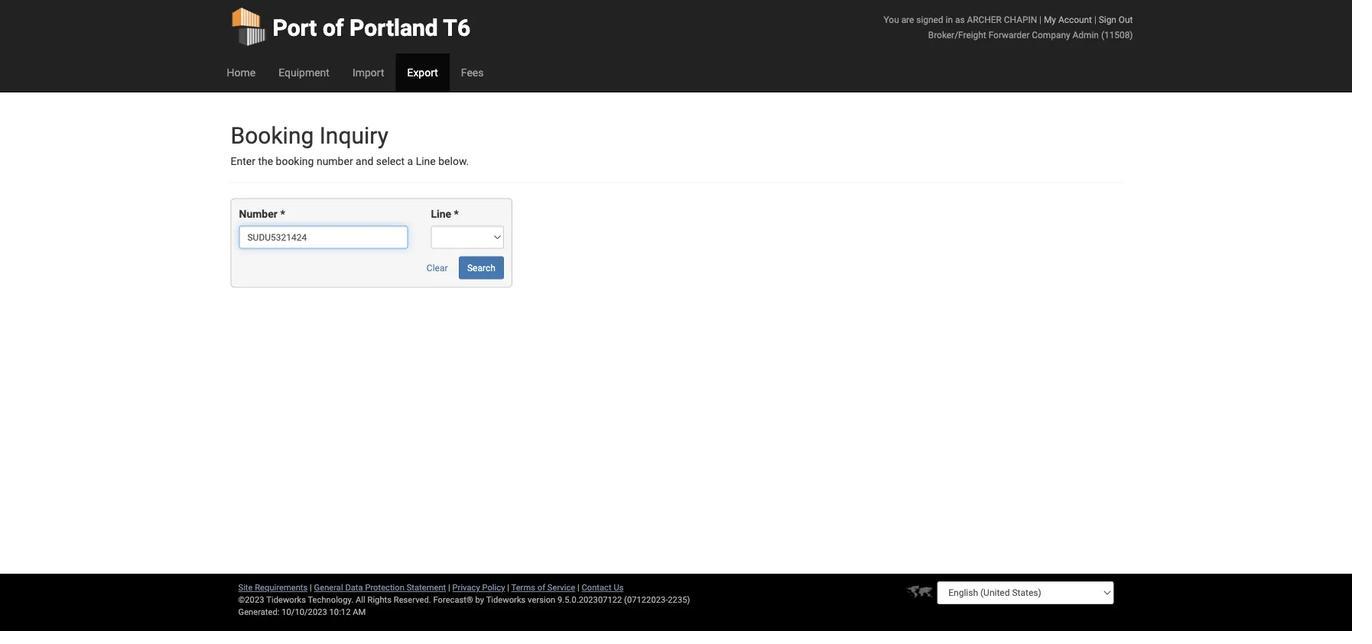Task type: describe. For each thing, give the bounding box(es) containing it.
site
[[238, 583, 253, 593]]

version
[[528, 595, 556, 605]]

* for number *
[[280, 208, 285, 221]]

my
[[1044, 14, 1056, 25]]

signed
[[917, 14, 944, 25]]

privacy
[[452, 583, 480, 593]]

policy
[[482, 583, 505, 593]]

of inside port of portland t6 link
[[323, 14, 344, 41]]

search
[[467, 263, 496, 273]]

clear
[[427, 263, 448, 273]]

you
[[884, 14, 899, 25]]

t6
[[443, 14, 471, 41]]

of inside site requirements | general data protection statement | privacy policy | terms of service | contact us ©2023 tideworks technology. all rights reserved. forecast® by tideworks version 9.5.0.202307122 (07122023-2235) generated: 10/10/2023 10:12 am
[[538, 583, 545, 593]]

10:12
[[329, 608, 351, 618]]

equipment
[[279, 66, 330, 79]]

import
[[353, 66, 384, 79]]

export
[[407, 66, 438, 79]]

statement
[[407, 583, 446, 593]]

| up forecast®
[[448, 583, 450, 593]]

a
[[407, 155, 413, 168]]

line *
[[431, 208, 459, 221]]

you are signed in as archer chapin | my account | sign out broker/freight forwarder company admin (11508)
[[884, 14, 1133, 40]]

requirements
[[255, 583, 308, 593]]

2235)
[[668, 595, 690, 605]]

us
[[614, 583, 624, 593]]

are
[[902, 14, 914, 25]]

1 vertical spatial line
[[431, 208, 451, 221]]

| left my
[[1040, 14, 1042, 25]]

number
[[239, 208, 278, 221]]

port of portland t6 link
[[231, 0, 471, 54]]

general data protection statement link
[[314, 583, 446, 593]]

tideworks
[[486, 595, 526, 605]]

©2023 tideworks
[[238, 595, 306, 605]]

(07122023-
[[624, 595, 668, 605]]

my account link
[[1044, 14, 1092, 25]]

equipment button
[[267, 54, 341, 92]]

company
[[1032, 29, 1071, 40]]

Number * text field
[[239, 226, 408, 249]]

| left sign at top right
[[1094, 14, 1097, 25]]

(11508)
[[1101, 29, 1133, 40]]

and
[[356, 155, 374, 168]]

9.5.0.202307122
[[558, 595, 622, 605]]

fees
[[461, 66, 484, 79]]

site requirements link
[[238, 583, 308, 593]]

reserved.
[[394, 595, 431, 605]]

chapin
[[1004, 14, 1037, 25]]

terms
[[511, 583, 535, 593]]

enter
[[231, 155, 255, 168]]

inquiry
[[319, 122, 388, 149]]

number
[[317, 155, 353, 168]]

below.
[[438, 155, 469, 168]]

account
[[1059, 14, 1092, 25]]

as
[[955, 14, 965, 25]]

* for line *
[[454, 208, 459, 221]]

service
[[548, 583, 575, 593]]

the
[[258, 155, 273, 168]]

admin
[[1073, 29, 1099, 40]]

import button
[[341, 54, 396, 92]]

search button
[[459, 257, 504, 279]]



Task type: vqa. For each thing, say whether or not it's contained in the screenshot.
Site
yes



Task type: locate. For each thing, give the bounding box(es) containing it.
protection
[[365, 583, 405, 593]]

line inside booking inquiry enter the booking number and select a line below.
[[416, 155, 436, 168]]

forecast®
[[433, 595, 473, 605]]

1 horizontal spatial of
[[538, 583, 545, 593]]

0 vertical spatial of
[[323, 14, 344, 41]]

rights
[[368, 595, 392, 605]]

data
[[345, 583, 363, 593]]

*
[[280, 208, 285, 221], [454, 208, 459, 221]]

general
[[314, 583, 343, 593]]

of
[[323, 14, 344, 41], [538, 583, 545, 593]]

number *
[[239, 208, 285, 221]]

technology.
[[308, 595, 354, 605]]

| up tideworks
[[507, 583, 509, 593]]

* down below.
[[454, 208, 459, 221]]

broker/freight
[[928, 29, 986, 40]]

1 vertical spatial of
[[538, 583, 545, 593]]

sign
[[1099, 14, 1117, 25]]

all
[[356, 595, 365, 605]]

portland
[[350, 14, 438, 41]]

|
[[1040, 14, 1042, 25], [1094, 14, 1097, 25], [310, 583, 312, 593], [448, 583, 450, 593], [507, 583, 509, 593], [577, 583, 580, 593]]

2 * from the left
[[454, 208, 459, 221]]

forwarder
[[989, 29, 1030, 40]]

10/10/2023
[[282, 608, 327, 618]]

home button
[[215, 54, 267, 92]]

line right a
[[416, 155, 436, 168]]

1 * from the left
[[280, 208, 285, 221]]

port of portland t6
[[273, 14, 471, 41]]

in
[[946, 14, 953, 25]]

booking
[[276, 155, 314, 168]]

line up clear button
[[431, 208, 451, 221]]

export button
[[396, 54, 450, 92]]

line
[[416, 155, 436, 168], [431, 208, 451, 221]]

1 horizontal spatial *
[[454, 208, 459, 221]]

booking
[[231, 122, 314, 149]]

clear button
[[418, 257, 456, 279]]

* right "number"
[[280, 208, 285, 221]]

of up version
[[538, 583, 545, 593]]

archer
[[967, 14, 1002, 25]]

fees button
[[450, 54, 495, 92]]

out
[[1119, 14, 1133, 25]]

| left 'general'
[[310, 583, 312, 593]]

privacy policy link
[[452, 583, 505, 593]]

0 vertical spatial line
[[416, 155, 436, 168]]

generated:
[[238, 608, 280, 618]]

select
[[376, 155, 405, 168]]

port
[[273, 14, 317, 41]]

sign out link
[[1099, 14, 1133, 25]]

contact
[[582, 583, 612, 593]]

contact us link
[[582, 583, 624, 593]]

am
[[353, 608, 366, 618]]

0 horizontal spatial of
[[323, 14, 344, 41]]

booking inquiry enter the booking number and select a line below.
[[231, 122, 469, 168]]

by
[[475, 595, 484, 605]]

| up 9.5.0.202307122
[[577, 583, 580, 593]]

site requirements | general data protection statement | privacy policy | terms of service | contact us ©2023 tideworks technology. all rights reserved. forecast® by tideworks version 9.5.0.202307122 (07122023-2235) generated: 10/10/2023 10:12 am
[[238, 583, 690, 618]]

0 horizontal spatial *
[[280, 208, 285, 221]]

of right port
[[323, 14, 344, 41]]

home
[[227, 66, 256, 79]]

terms of service link
[[511, 583, 575, 593]]



